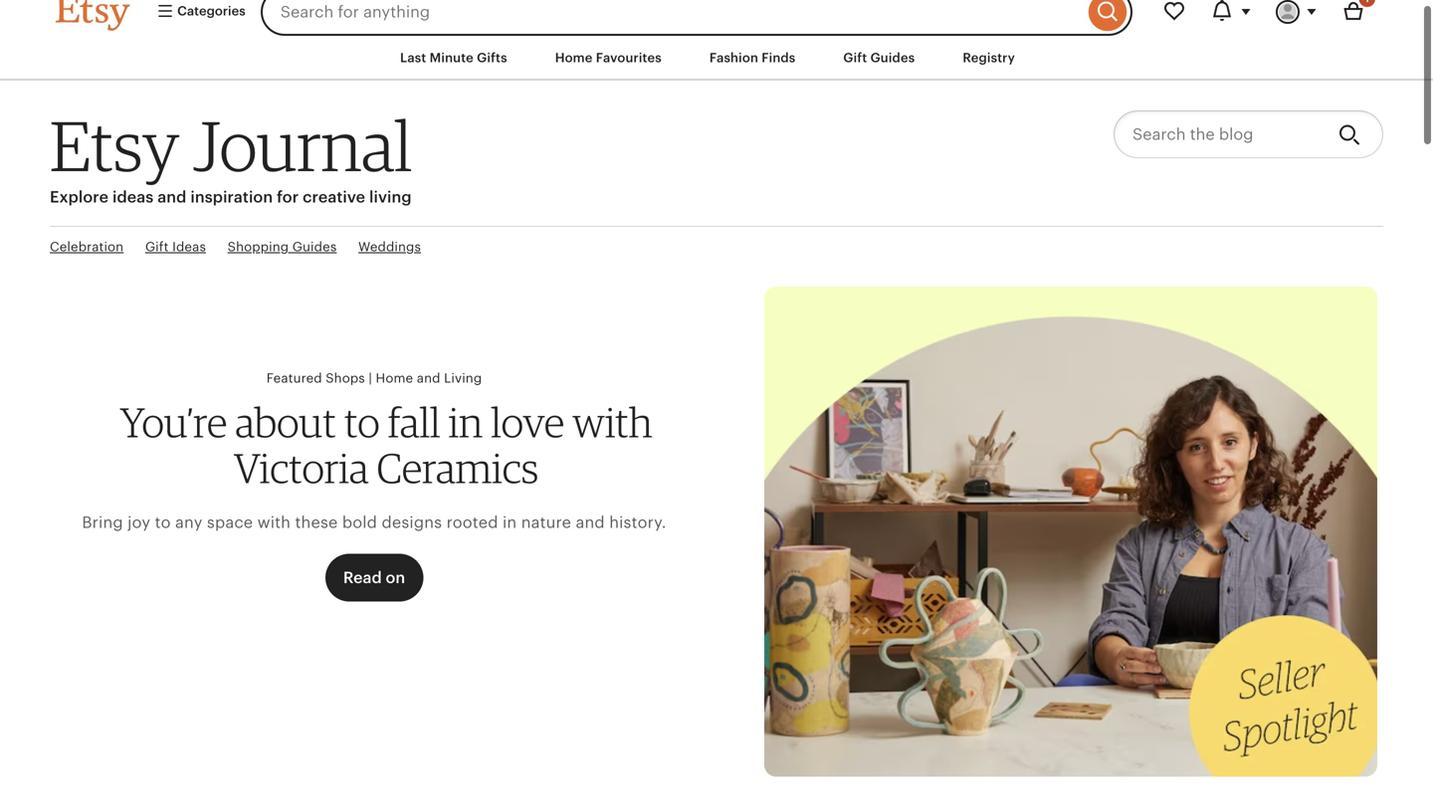 Task type: vqa. For each thing, say whether or not it's contained in the screenshot.
the Policies
no



Task type: describe. For each thing, give the bounding box(es) containing it.
in inside you're about to fall in love with victoria ceramics
[[449, 397, 483, 447]]

gift ideas link
[[145, 238, 206, 256]]

bold
[[342, 514, 377, 531]]

journal
[[193, 104, 412, 188]]

etsy journal explore ideas and inspiration for creative living
[[50, 104, 412, 206]]

categories
[[174, 3, 246, 18]]

nature
[[521, 514, 572, 531]]

gift guides link
[[829, 40, 930, 76]]

ceramics
[[377, 443, 539, 493]]

menu bar containing last minute gifts
[[20, 36, 1414, 81]]

2 vertical spatial and
[[576, 514, 605, 531]]

home and living
[[376, 371, 482, 386]]

fall
[[388, 397, 441, 447]]

1 vertical spatial and
[[417, 371, 441, 386]]

bring joy to any space with these bold designs rooted in nature and history.
[[82, 514, 667, 531]]

last
[[400, 50, 426, 65]]

featured shops
[[266, 371, 365, 386]]

shopping
[[228, 240, 289, 255]]

guides for shopping guides
[[292, 240, 337, 255]]

home favourites
[[555, 50, 662, 65]]

shopping guides link
[[228, 238, 337, 256]]

registry
[[963, 50, 1015, 65]]

categories button
[[141, 0, 255, 30]]

1 vertical spatial with
[[257, 514, 291, 531]]

gifts
[[477, 50, 507, 65]]

favourites
[[596, 50, 662, 65]]

you're about to fall in love with victoria ceramics
[[120, 397, 653, 493]]

about
[[235, 397, 336, 447]]

inspiration
[[191, 188, 273, 206]]

for
[[277, 188, 299, 206]]

fashion finds link
[[695, 40, 811, 76]]

bring
[[82, 514, 123, 531]]

love
[[491, 397, 565, 447]]

fashion
[[710, 50, 759, 65]]

gift guides
[[844, 50, 915, 65]]

home favourites link
[[540, 40, 677, 76]]

celebration link
[[50, 238, 124, 256]]

to for joy
[[155, 514, 171, 531]]

you're about to fall in love with victoria ceramics link
[[120, 397, 653, 493]]

living
[[444, 371, 482, 386]]

minute
[[430, 50, 474, 65]]

read on
[[343, 569, 405, 587]]

home for home and living
[[376, 371, 413, 386]]

and inside etsy journal explore ideas and inspiration for creative living
[[158, 188, 187, 206]]

etsy journal link
[[50, 104, 412, 188]]

last minute gifts
[[400, 50, 507, 65]]

Search the blog text field
[[1114, 111, 1323, 158]]

ideas
[[172, 240, 206, 255]]

designs
[[382, 514, 442, 531]]



Task type: locate. For each thing, give the bounding box(es) containing it.
with right love
[[573, 397, 653, 447]]

to right joy
[[155, 514, 171, 531]]

shops
[[326, 371, 365, 386]]

explore
[[50, 188, 109, 206]]

0 horizontal spatial to
[[155, 514, 171, 531]]

categories banner
[[20, 0, 1414, 36]]

home
[[555, 50, 593, 65], [376, 371, 413, 386]]

on
[[386, 569, 405, 587]]

to
[[344, 397, 380, 447], [155, 514, 171, 531]]

0 horizontal spatial and
[[158, 188, 187, 206]]

living
[[369, 188, 412, 206]]

shopping guides
[[228, 240, 337, 255]]

2 horizontal spatial and
[[576, 514, 605, 531]]

with left these on the bottom left
[[257, 514, 291, 531]]

home left favourites
[[555, 50, 593, 65]]

history.
[[609, 514, 667, 531]]

1 horizontal spatial with
[[573, 397, 653, 447]]

and left living
[[417, 371, 441, 386]]

rooted
[[447, 514, 498, 531]]

bring joy to any space with these bold designs rooted in nature and history. link
[[82, 514, 667, 531]]

joy
[[128, 514, 151, 531]]

1 horizontal spatial guides
[[871, 50, 915, 65]]

home and living link
[[376, 371, 482, 386]]

to for about
[[344, 397, 380, 447]]

0 horizontal spatial gift
[[145, 240, 169, 255]]

weddings link
[[358, 238, 421, 256]]

these
[[295, 514, 338, 531]]

gift right finds
[[844, 50, 867, 65]]

space
[[207, 514, 253, 531]]

home for home favourites
[[555, 50, 593, 65]]

victoria
[[234, 443, 369, 493]]

ideas
[[112, 188, 154, 206]]

0 vertical spatial and
[[158, 188, 187, 206]]

read on link
[[325, 554, 423, 602]]

featured shops link
[[266, 371, 365, 386]]

Search for anything text field
[[261, 0, 1084, 36]]

gift for gift ideas
[[145, 240, 169, 255]]

None search field
[[261, 0, 1133, 36]]

0 vertical spatial to
[[344, 397, 380, 447]]

registry link
[[948, 40, 1030, 76]]

0 horizontal spatial in
[[449, 397, 483, 447]]

0 horizontal spatial guides
[[292, 240, 337, 255]]

gift ideas
[[145, 240, 206, 255]]

gift
[[844, 50, 867, 65], [145, 240, 169, 255]]

weddings
[[358, 240, 421, 255]]

menu bar
[[20, 36, 1414, 81]]

guides inside gift guides link
[[871, 50, 915, 65]]

gift inside "menu bar"
[[844, 50, 867, 65]]

home up fall at the left
[[376, 371, 413, 386]]

you're
[[120, 397, 227, 447]]

celebration
[[50, 240, 124, 255]]

to down shops
[[344, 397, 380, 447]]

1 vertical spatial home
[[376, 371, 413, 386]]

and
[[158, 188, 187, 206], [417, 371, 441, 386], [576, 514, 605, 531]]

1 horizontal spatial gift
[[844, 50, 867, 65]]

1 vertical spatial in
[[503, 514, 517, 531]]

0 horizontal spatial home
[[376, 371, 413, 386]]

1 vertical spatial to
[[155, 514, 171, 531]]

0 vertical spatial gift
[[844, 50, 867, 65]]

0 vertical spatial guides
[[871, 50, 915, 65]]

1 horizontal spatial home
[[555, 50, 593, 65]]

to inside you're about to fall in love with victoria ceramics
[[344, 397, 380, 447]]

gift for gift guides
[[844, 50, 867, 65]]

etsy
[[50, 104, 179, 188]]

featured
[[266, 371, 322, 386]]

1 horizontal spatial in
[[503, 514, 517, 531]]

creative
[[303, 188, 365, 206]]

with inside you're about to fall in love with victoria ceramics
[[573, 397, 653, 447]]

1 vertical spatial guides
[[292, 240, 337, 255]]

in down living
[[449, 397, 483, 447]]

0 vertical spatial in
[[449, 397, 483, 447]]

read
[[343, 569, 382, 587]]

guides
[[871, 50, 915, 65], [292, 240, 337, 255]]

home inside home favourites link
[[555, 50, 593, 65]]

0 horizontal spatial with
[[257, 514, 291, 531]]

guides for gift guides
[[871, 50, 915, 65]]

guides left registry on the right top of page
[[871, 50, 915, 65]]

finds
[[762, 50, 796, 65]]

0 vertical spatial with
[[573, 397, 653, 447]]

in
[[449, 397, 483, 447], [503, 514, 517, 531]]

fashion finds
[[710, 50, 796, 65]]

last minute gifts link
[[385, 40, 522, 76]]

1 horizontal spatial and
[[417, 371, 441, 386]]

0 vertical spatial home
[[555, 50, 593, 65]]

and right nature
[[576, 514, 605, 531]]

gift left "ideas"
[[145, 240, 169, 255]]

guides down creative
[[292, 240, 337, 255]]

guides inside shopping guides 'link'
[[292, 240, 337, 255]]

1 vertical spatial gift
[[145, 240, 169, 255]]

1 horizontal spatial to
[[344, 397, 380, 447]]

any
[[175, 514, 203, 531]]

in left nature
[[503, 514, 517, 531]]

and right ideas
[[158, 188, 187, 206]]

with
[[573, 397, 653, 447], [257, 514, 291, 531]]



